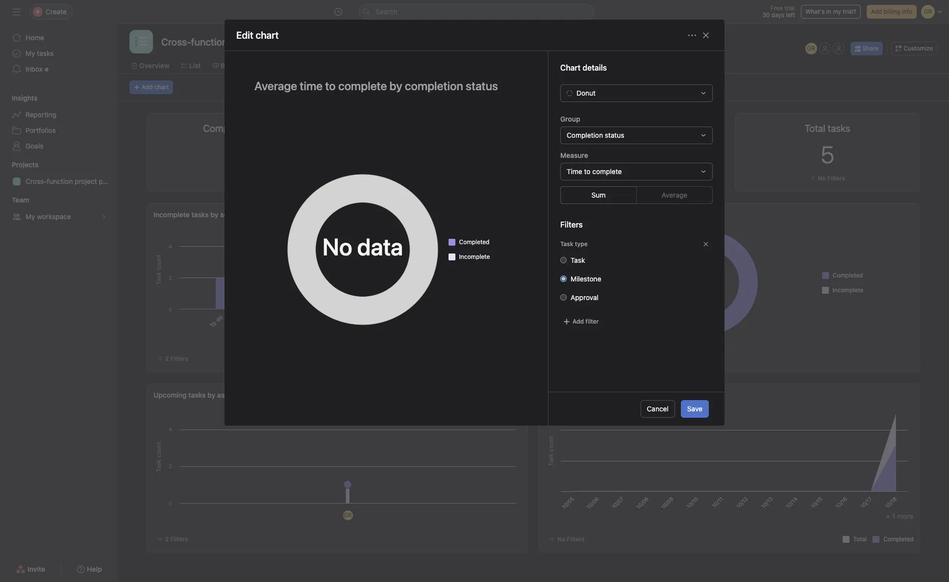 Task type: describe. For each thing, give the bounding box(es) containing it.
completion
[[567, 131, 603, 139]]

search button
[[359, 4, 595, 20]]

my workspace link
[[6, 209, 112, 225]]

project
[[75, 177, 97, 185]]

days
[[772, 11, 785, 19]]

done
[[378, 313, 393, 329]]

search
[[376, 7, 398, 16]]

chart details
[[561, 63, 607, 72]]

1 vertical spatial gr
[[344, 512, 352, 519]]

0 horizontal spatial no
[[558, 536, 566, 543]]

trial
[[785, 4, 796, 12]]

1 vertical spatial incomplete
[[459, 253, 490, 260]]

incomplete tasks by section
[[154, 210, 244, 219]]

invite
[[27, 565, 45, 573]]

tasks for total
[[564, 210, 581, 219]]

more actions image
[[689, 31, 697, 39]]

option group containing sum
[[561, 186, 713, 204]]

my for my tasks
[[26, 49, 35, 57]]

to
[[209, 320, 218, 330]]

goals link
[[6, 138, 112, 154]]

team
[[12, 196, 29, 204]]

my for my workspace
[[26, 212, 35, 221]]

+ 1 more button
[[887, 512, 914, 520]]

total for total
[[854, 536, 867, 543]]

left
[[787, 11, 796, 19]]

what's in my trial? button
[[802, 5, 861, 19]]

trial?
[[843, 8, 857, 15]]

+ 1 more
[[887, 512, 914, 520]]

cancel button
[[641, 400, 675, 418]]

teams element
[[0, 191, 118, 227]]

plan
[[99, 177, 112, 185]]

close image
[[702, 31, 710, 39]]

global element
[[0, 24, 118, 83]]

2 filters button for incomplete
[[153, 352, 193, 366]]

task type
[[561, 240, 588, 248]]

Sum radio
[[561, 186, 637, 204]]

reporting link
[[6, 107, 112, 123]]

projects
[[12, 160, 38, 169]]

5
[[821, 141, 835, 168]]

group
[[561, 115, 581, 123]]

time
[[567, 167, 583, 176]]

goals
[[26, 142, 43, 150]]

add for add billing info
[[872, 8, 883, 15]]

filter
[[586, 318, 599, 325]]

search list box
[[359, 4, 595, 20]]

completed tasks
[[203, 123, 276, 134]]

list image
[[135, 36, 147, 48]]

2 horizontal spatial incomplete
[[833, 286, 864, 294]]

add chart
[[142, 83, 169, 91]]

overdue tasks
[[601, 123, 663, 134]]

my tasks link
[[6, 46, 112, 61]]

save button
[[681, 400, 709, 418]]

30
[[763, 11, 770, 19]]

0 horizontal spatial completed
[[459, 238, 490, 246]]

tasks for incomplete
[[192, 210, 209, 219]]

free
[[771, 4, 783, 12]]

completion status
[[592, 210, 651, 219]]

inbox
[[26, 65, 43, 73]]

do
[[214, 313, 225, 324]]

0 button
[[625, 141, 639, 168]]

1 horizontal spatial no filters
[[818, 175, 846, 182]]

add filter
[[573, 318, 599, 325]]

2 for upcoming tasks by assignee
[[165, 536, 169, 543]]

filters for upcoming tasks by assignee
[[171, 536, 188, 543]]

1 filter button
[[616, 174, 648, 183]]

by section
[[211, 210, 244, 219]]

list
[[189, 61, 201, 70]]

list link
[[181, 60, 201, 71]]

cancel
[[647, 405, 669, 413]]

+
[[887, 512, 891, 520]]

time to complete button
[[561, 163, 713, 181]]

gr button
[[806, 43, 818, 54]]

2 filters for incomplete
[[165, 355, 188, 363]]

2 vertical spatial completed
[[884, 536, 914, 543]]

0
[[625, 141, 639, 168]]

by assignee
[[208, 391, 246, 399]]

by
[[583, 210, 591, 219]]

5 button
[[821, 141, 835, 168]]

free trial 30 days left
[[763, 4, 796, 19]]

to
[[585, 167, 591, 176]]

home
[[26, 33, 44, 42]]



Task type: vqa. For each thing, say whether or not it's contained in the screenshot.
5
yes



Task type: locate. For each thing, give the bounding box(es) containing it.
1 vertical spatial total
[[854, 536, 867, 543]]

my inside the teams element
[[26, 212, 35, 221]]

2 vertical spatial incomplete
[[833, 286, 864, 294]]

add billing info
[[872, 8, 913, 15]]

add left filter
[[573, 318, 584, 325]]

0 horizontal spatial 1
[[626, 175, 629, 182]]

filters for incomplete tasks by section
[[171, 355, 188, 363]]

0 vertical spatial total
[[546, 210, 562, 219]]

invite button
[[9, 561, 52, 578]]

1 vertical spatial no filters button
[[546, 533, 589, 546]]

0 vertical spatial 2
[[165, 355, 169, 363]]

tasks left by section
[[192, 210, 209, 219]]

task for task
[[571, 256, 585, 264]]

2 for incomplete tasks by section
[[165, 355, 169, 363]]

tasks for upcoming
[[189, 391, 206, 399]]

task left the completion
[[546, 391, 561, 399]]

0 vertical spatial 1
[[626, 175, 629, 182]]

1 vertical spatial 2 filters
[[165, 536, 188, 543]]

function
[[47, 177, 73, 185]]

a button to remove the filter image
[[703, 241, 709, 247]]

filter
[[631, 175, 645, 182]]

2 filters for upcoming
[[165, 536, 188, 543]]

what's in my trial?
[[806, 8, 857, 15]]

projects button
[[0, 160, 38, 170]]

1
[[626, 175, 629, 182], [893, 512, 896, 520]]

0 vertical spatial no
[[818, 175, 826, 182]]

approval
[[571, 293, 599, 302]]

total
[[546, 210, 562, 219], [854, 536, 867, 543]]

task right task option
[[571, 256, 585, 264]]

1 my from the top
[[26, 49, 35, 57]]

1 horizontal spatial completed
[[833, 272, 864, 279]]

2 vertical spatial add
[[573, 318, 584, 325]]

task for task completion over time
[[546, 391, 561, 399]]

my tasks
[[26, 49, 54, 57]]

2 filters
[[165, 355, 188, 363], [165, 536, 188, 543]]

0 vertical spatial completed
[[459, 238, 490, 246]]

completed
[[459, 238, 490, 246], [833, 272, 864, 279], [884, 536, 914, 543]]

my down team at the top left of the page
[[26, 212, 35, 221]]

tasks left by
[[564, 210, 581, 219]]

type
[[575, 240, 588, 248]]

0 vertical spatial incomplete
[[154, 210, 190, 219]]

2 2 filters from the top
[[165, 536, 188, 543]]

1 filter
[[626, 175, 645, 182]]

workspace
[[37, 212, 71, 221]]

2 horizontal spatial completed
[[884, 536, 914, 543]]

task left type
[[561, 240, 574, 248]]

add chart button
[[130, 80, 173, 94]]

1 right +
[[893, 512, 896, 520]]

task for task type
[[561, 240, 574, 248]]

insights button
[[0, 93, 37, 103]]

reporting
[[26, 110, 56, 119]]

1 vertical spatial my
[[26, 212, 35, 221]]

my workspace
[[26, 212, 71, 221]]

share button
[[851, 42, 884, 55]]

team button
[[0, 195, 29, 205]]

insights element
[[0, 89, 118, 156]]

chart
[[154, 83, 169, 91]]

completion status button
[[561, 127, 713, 144]]

2 horizontal spatial add
[[872, 8, 883, 15]]

add for add chart
[[142, 83, 153, 91]]

1 2 from the top
[[165, 355, 169, 363]]

projects element
[[0, 156, 118, 191]]

milestone
[[571, 275, 602, 283]]

completion
[[563, 391, 599, 399]]

Approval radio
[[561, 294, 567, 301]]

cross-
[[26, 177, 47, 185]]

Average time to complete by completion status text field
[[248, 75, 525, 97]]

total tasks by completion status
[[546, 210, 651, 219]]

None text field
[[159, 33, 285, 51]]

tasks inside global element
[[37, 49, 54, 57]]

overview link
[[131, 60, 170, 71]]

what's
[[806, 8, 825, 15]]

Task radio
[[561, 257, 567, 263]]

task completion over time
[[546, 391, 631, 399]]

1 left filter
[[626, 175, 629, 182]]

portfolios
[[26, 126, 56, 134]]

measure
[[561, 151, 589, 159]]

add inside button
[[142, 83, 153, 91]]

0 vertical spatial 2 filters button
[[153, 352, 193, 366]]

add for add filter
[[573, 318, 584, 325]]

share
[[863, 45, 879, 52]]

Milestone radio
[[561, 276, 567, 282]]

1 horizontal spatial gr
[[808, 45, 816, 52]]

0 horizontal spatial no filters button
[[546, 533, 589, 546]]

add left chart
[[142, 83, 153, 91]]

to do
[[209, 313, 225, 330]]

donut button
[[561, 84, 713, 102]]

my
[[26, 49, 35, 57], [26, 212, 35, 221]]

hide sidebar image
[[13, 8, 21, 16]]

add inside dropdown button
[[573, 318, 584, 325]]

filters for total tasks
[[828, 175, 846, 182]]

complete
[[593, 167, 622, 176]]

1 vertical spatial no filters
[[558, 536, 585, 543]]

home link
[[6, 30, 112, 46]]

incomplete
[[154, 210, 190, 219], [459, 253, 490, 260], [833, 286, 864, 294]]

edit chart
[[236, 29, 279, 40]]

0 vertical spatial task
[[561, 240, 574, 248]]

no filters
[[818, 175, 846, 182], [558, 536, 585, 543]]

add inside button
[[872, 8, 883, 15]]

my inside global element
[[26, 49, 35, 57]]

add billing info button
[[867, 5, 917, 19]]

0 vertical spatial my
[[26, 49, 35, 57]]

info
[[903, 8, 913, 15]]

1 2 filters from the top
[[165, 355, 188, 363]]

1 vertical spatial task
[[571, 256, 585, 264]]

upcoming tasks by assignee
[[154, 391, 246, 399]]

completion status
[[567, 131, 625, 139]]

upcoming
[[154, 391, 187, 399]]

2 filters button
[[153, 352, 193, 366], [153, 533, 193, 546]]

gr inside button
[[808, 45, 816, 52]]

0 horizontal spatial incomplete
[[154, 210, 190, 219]]

1 inside button
[[626, 175, 629, 182]]

total for total tasks by completion status
[[546, 210, 562, 219]]

donut
[[577, 89, 596, 97]]

time to complete
[[567, 167, 622, 176]]

add left billing
[[872, 8, 883, 15]]

cross-function project plan
[[26, 177, 112, 185]]

1 vertical spatial add
[[142, 83, 153, 91]]

1 horizontal spatial 1
[[893, 512, 896, 520]]

0 vertical spatial gr
[[808, 45, 816, 52]]

1 vertical spatial 2
[[165, 536, 169, 543]]

2 2 filters button from the top
[[153, 533, 193, 546]]

board
[[221, 61, 240, 70]]

1 horizontal spatial no
[[818, 175, 826, 182]]

2 vertical spatial task
[[546, 391, 561, 399]]

0 vertical spatial add
[[872, 8, 883, 15]]

0 vertical spatial no filters button
[[808, 174, 848, 183]]

Average radio
[[637, 186, 713, 204]]

1 vertical spatial 2 filters button
[[153, 533, 193, 546]]

0 horizontal spatial add
[[142, 83, 153, 91]]

1 horizontal spatial total
[[854, 536, 867, 543]]

1 vertical spatial 1
[[893, 512, 896, 520]]

tasks right upcoming
[[189, 391, 206, 399]]

average
[[662, 191, 688, 199]]

2
[[165, 355, 169, 363], [165, 536, 169, 543]]

cross-function project plan link
[[6, 174, 112, 189]]

1 horizontal spatial no filters button
[[808, 174, 848, 183]]

tasks for my
[[37, 49, 54, 57]]

inbox link
[[6, 61, 112, 77]]

option group
[[561, 186, 713, 204]]

2 my from the top
[[26, 212, 35, 221]]

1 horizontal spatial add
[[573, 318, 584, 325]]

0 vertical spatial 2 filters
[[165, 355, 188, 363]]

0 horizontal spatial no filters
[[558, 536, 585, 543]]

tasks down home
[[37, 49, 54, 57]]

over time
[[601, 391, 631, 399]]

0 horizontal spatial total
[[546, 210, 562, 219]]

insights
[[12, 94, 37, 102]]

1 vertical spatial completed
[[833, 272, 864, 279]]

2 2 from the top
[[165, 536, 169, 543]]

add
[[872, 8, 883, 15], [142, 83, 153, 91], [573, 318, 584, 325]]

my up the inbox
[[26, 49, 35, 57]]

overview
[[139, 61, 170, 70]]

in
[[827, 8, 832, 15]]

0 vertical spatial no filters
[[818, 175, 846, 182]]

1 vertical spatial no
[[558, 536, 566, 543]]

add filter button
[[561, 315, 602, 329]]

0 horizontal spatial gr
[[344, 512, 352, 519]]

2 filters button for upcoming
[[153, 533, 193, 546]]

no filters button
[[808, 174, 848, 183], [546, 533, 589, 546]]

1 2 filters button from the top
[[153, 352, 193, 366]]

total tasks
[[805, 123, 851, 134]]

1 horizontal spatial incomplete
[[459, 253, 490, 260]]

billing
[[884, 8, 901, 15]]



